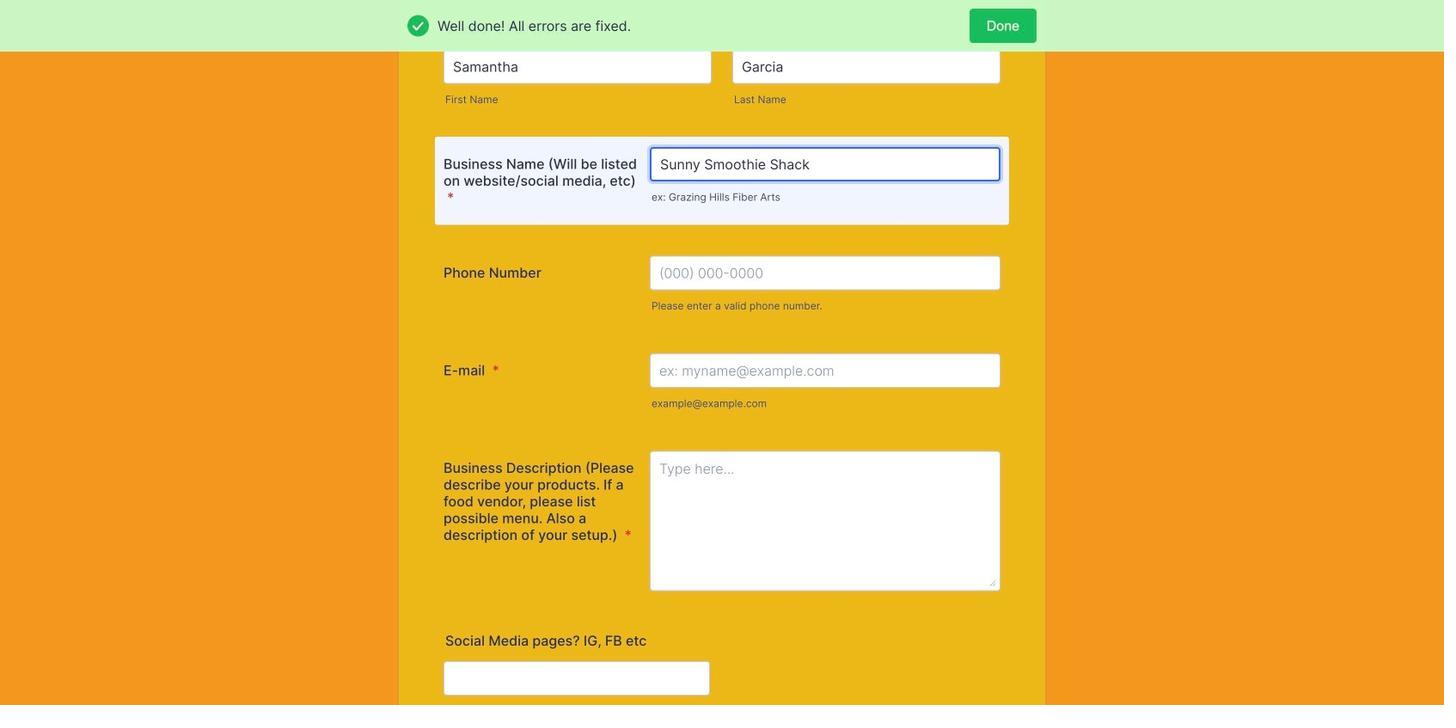 Task type: vqa. For each thing, say whether or not it's contained in the screenshot.
Tower Valet Parking, Inc. image
no



Task type: describe. For each thing, give the bounding box(es) containing it.
ex: myname@example.com email field
[[650, 353, 1001, 388]]



Task type: locate. For each thing, give the bounding box(es) containing it.
None text field
[[444, 49, 712, 84], [733, 49, 1001, 84], [650, 147, 1001, 181], [444, 661, 710, 696], [444, 49, 712, 84], [733, 49, 1001, 84], [650, 147, 1001, 181], [444, 661, 710, 696]]

alert
[[438, 17, 970, 34]]

  telephone field
[[650, 256, 1001, 290]]

Type here... text field
[[650, 451, 1001, 591]]



